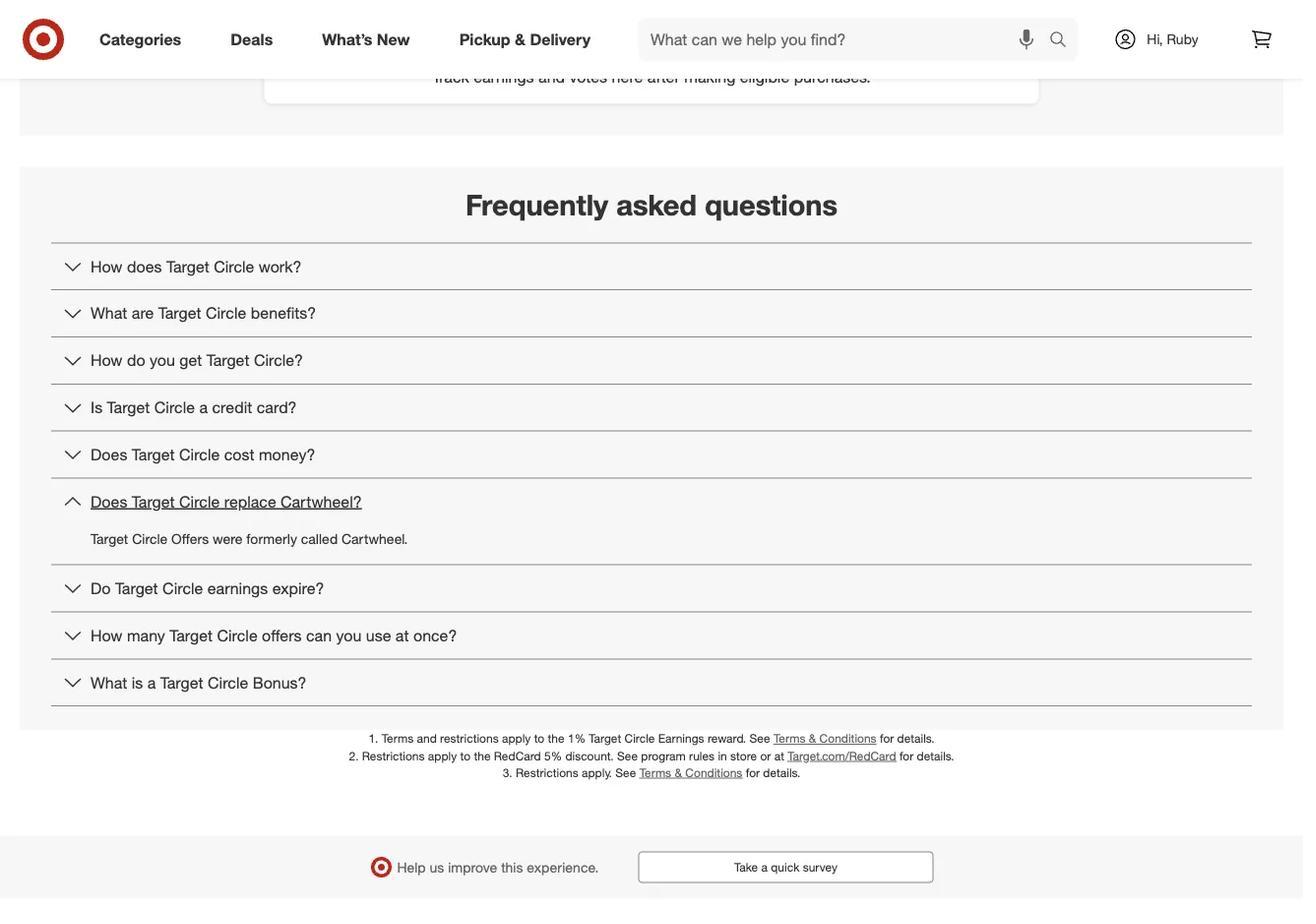 Task type: locate. For each thing, give the bounding box(es) containing it.
earnings
[[474, 67, 534, 86], [207, 579, 268, 598]]

does up do
[[91, 492, 127, 511]]

eligible
[[740, 67, 790, 86]]

0 vertical spatial the
[[548, 732, 565, 746]]

ruby
[[1167, 31, 1199, 48]]

2 horizontal spatial &
[[809, 732, 816, 746]]

1 how from the top
[[91, 257, 123, 276]]

credit
[[212, 398, 252, 417]]

how left many
[[91, 626, 123, 645]]

0 vertical spatial terms & conditions link
[[774, 732, 877, 746]]

target inside "is target circle a credit card?" dropdown button
[[107, 398, 150, 417]]

1 vertical spatial for
[[900, 748, 914, 763]]

card?
[[257, 398, 297, 417]]

hi, ruby
[[1147, 31, 1199, 48]]

terms & conditions link
[[774, 732, 877, 746], [639, 765, 743, 780]]

can
[[306, 626, 332, 645]]

target circle offers were formerly called cartwheel.
[[91, 530, 408, 547]]

2 vertical spatial how
[[91, 626, 123, 645]]

conditions up target.com/redcard
[[820, 732, 877, 746]]

1 vertical spatial conditions
[[685, 765, 743, 780]]

discount.
[[565, 748, 614, 763]]

apply down restrictions
[[428, 748, 457, 763]]

circle left the offers
[[217, 626, 258, 645]]

1%
[[568, 732, 586, 746]]

what inside 'dropdown button'
[[91, 673, 127, 692]]

pickup & delivery link
[[443, 18, 615, 61]]

1 horizontal spatial and
[[538, 67, 565, 86]]

1 what from the top
[[91, 304, 127, 323]]

1 vertical spatial a
[[147, 673, 156, 692]]

1 horizontal spatial a
[[199, 398, 208, 417]]

2 vertical spatial a
[[761, 860, 768, 875]]

see left program at the bottom
[[617, 748, 638, 763]]

0 vertical spatial &
[[515, 30, 526, 49]]

a right take
[[761, 860, 768, 875]]

terms down program at the bottom
[[639, 765, 671, 780]]

0 horizontal spatial a
[[147, 673, 156, 692]]

to
[[534, 732, 545, 746], [460, 748, 471, 763]]

0 vertical spatial and
[[538, 67, 565, 86]]

for right target.com/redcard
[[900, 748, 914, 763]]

new
[[377, 30, 410, 49]]

0 vertical spatial details.
[[897, 732, 935, 746]]

0 vertical spatial apply
[[502, 732, 531, 746]]

delivery
[[530, 30, 591, 49]]

earnings
[[658, 732, 704, 746]]

target inside the how does target circle work? dropdown button
[[166, 257, 209, 276]]

0 vertical spatial does
[[91, 445, 127, 464]]

what inside dropdown button
[[91, 304, 127, 323]]

target inside do target circle earnings expire? dropdown button
[[115, 579, 158, 598]]

&
[[515, 30, 526, 49], [809, 732, 816, 746], [675, 765, 682, 780]]

0 horizontal spatial earnings
[[207, 579, 268, 598]]

1 horizontal spatial to
[[534, 732, 545, 746]]

what left are
[[91, 304, 127, 323]]

circle left work?
[[214, 257, 254, 276]]

to up the "5%" on the left bottom
[[534, 732, 545, 746]]

work?
[[259, 257, 302, 276]]

for down store
[[746, 765, 760, 780]]

once?
[[413, 626, 457, 645]]

replace
[[224, 492, 276, 511]]

a
[[199, 398, 208, 417], [147, 673, 156, 692], [761, 860, 768, 875]]

details.
[[897, 732, 935, 746], [917, 748, 954, 763], [763, 765, 801, 780]]

and left votes
[[538, 67, 565, 86]]

0 horizontal spatial the
[[474, 748, 491, 763]]

do target circle earnings expire?
[[91, 579, 324, 598]]

& right pickup
[[515, 30, 526, 49]]

to down restrictions
[[460, 748, 471, 763]]

terms & conditions link for 3. restrictions apply. see
[[639, 765, 743, 780]]

take a quick survey button
[[638, 852, 934, 884]]

0 vertical spatial at
[[396, 626, 409, 645]]

restrictions
[[362, 748, 425, 763], [516, 765, 579, 780]]

1 does from the top
[[91, 445, 127, 464]]

target inside "what is a target circle bonus?" 'dropdown button'
[[160, 673, 203, 692]]

at inside 1. terms and restrictions apply to the 1% target circle earnings reward. see terms & conditions for details. 2. restrictions apply to the redcard 5% discount. see program rules in store or at target.com/redcard for details. 3. restrictions apply. see terms & conditions for details.
[[774, 748, 784, 763]]

what for what are target circle benefits?
[[91, 304, 127, 323]]

is
[[132, 673, 143, 692]]

you
[[150, 351, 175, 370], [336, 626, 362, 645]]

0 vertical spatial earnings
[[474, 67, 534, 86]]

1 horizontal spatial terms & conditions link
[[774, 732, 877, 746]]

target
[[166, 257, 209, 276], [158, 304, 201, 323], [206, 351, 249, 370], [107, 398, 150, 417], [132, 445, 175, 464], [132, 492, 175, 511], [91, 530, 128, 547], [115, 579, 158, 598], [170, 626, 213, 645], [160, 673, 203, 692], [589, 732, 621, 746]]

circle left cost
[[179, 445, 220, 464]]

target inside the "does target circle cost money?" "dropdown button"
[[132, 445, 175, 464]]

restrictions down 1. in the bottom left of the page
[[362, 748, 425, 763]]

0 horizontal spatial terms & conditions link
[[639, 765, 743, 780]]

restrictions down the "5%" on the left bottom
[[516, 765, 579, 780]]

the
[[548, 732, 565, 746], [474, 748, 491, 763]]

search button
[[1040, 18, 1088, 65]]

or
[[760, 748, 771, 763]]

called
[[301, 530, 338, 547]]

circle left offers
[[132, 530, 168, 547]]

earnings down were
[[207, 579, 268, 598]]

what left is
[[91, 673, 127, 692]]

circle inside 'dropdown button'
[[208, 673, 248, 692]]

1 vertical spatial earnings
[[207, 579, 268, 598]]

0 horizontal spatial at
[[396, 626, 409, 645]]

circle down offers
[[162, 579, 203, 598]]

1 vertical spatial details.
[[917, 748, 954, 763]]

see
[[750, 732, 770, 746], [617, 748, 638, 763], [615, 765, 636, 780]]

1 horizontal spatial for
[[880, 732, 894, 746]]

what for what is a target circle bonus?
[[91, 673, 127, 692]]

does for does target circle cost money?
[[91, 445, 127, 464]]

how
[[91, 257, 123, 276], [91, 351, 123, 370], [91, 626, 123, 645]]

terms right 1. in the bottom left of the page
[[382, 732, 414, 746]]

1 vertical spatial apply
[[428, 748, 457, 763]]

use
[[366, 626, 391, 645]]

the up the "5%" on the left bottom
[[548, 732, 565, 746]]

terms & conditions link up the target.com/redcard link
[[774, 732, 877, 746]]

how for how do you get target circle?
[[91, 351, 123, 370]]

and for earnings
[[538, 67, 565, 86]]

does target circle replace cartwheel? button
[[51, 479, 1252, 525]]

terms & conditions link down rules
[[639, 765, 743, 780]]

0 horizontal spatial and
[[417, 732, 437, 746]]

asked
[[616, 187, 697, 222]]

circle left bonus?
[[208, 673, 248, 692]]

does inside "dropdown button"
[[91, 445, 127, 464]]

target.com/redcard link
[[788, 748, 896, 763]]

1 vertical spatial how
[[91, 351, 123, 370]]

making
[[684, 67, 736, 86]]

and inside 1. terms and restrictions apply to the 1% target circle earnings reward. see terms & conditions for details. 2. restrictions apply to the redcard 5% discount. see program rules in store or at target.com/redcard for details. 3. restrictions apply. see terms & conditions for details.
[[417, 732, 437, 746]]

0 horizontal spatial restrictions
[[362, 748, 425, 763]]

does down is
[[91, 445, 127, 464]]

cartwheel?
[[281, 492, 362, 511]]

for
[[880, 732, 894, 746], [900, 748, 914, 763], [746, 765, 760, 780]]

1 vertical spatial restrictions
[[516, 765, 579, 780]]

and
[[538, 67, 565, 86], [417, 732, 437, 746]]

0 vertical spatial you
[[150, 351, 175, 370]]

2 horizontal spatial terms
[[774, 732, 806, 746]]

offers
[[262, 626, 302, 645]]

quick
[[771, 860, 800, 875]]

see up 'or'
[[750, 732, 770, 746]]

1 vertical spatial to
[[460, 748, 471, 763]]

money?
[[259, 445, 315, 464]]

earnings down pickup
[[474, 67, 534, 86]]

0 horizontal spatial for
[[746, 765, 760, 780]]

at right 'or'
[[774, 748, 784, 763]]

2 horizontal spatial for
[[900, 748, 914, 763]]

& up target.com/redcard
[[809, 732, 816, 746]]

what is a target circle bonus? button
[[51, 660, 1252, 706]]

1 horizontal spatial at
[[774, 748, 784, 763]]

1 vertical spatial you
[[336, 626, 362, 645]]

what are target circle benefits? button
[[51, 291, 1252, 337]]

bonus?
[[253, 673, 307, 692]]

1 vertical spatial does
[[91, 492, 127, 511]]

0 vertical spatial conditions
[[820, 732, 877, 746]]

a left "credit"
[[199, 398, 208, 417]]

target.com/redcard
[[788, 748, 896, 763]]

0 vertical spatial restrictions
[[362, 748, 425, 763]]

does target circle cost money? button
[[51, 432, 1252, 478]]

0 vertical spatial see
[[750, 732, 770, 746]]

does inside dropdown button
[[91, 492, 127, 511]]

apply
[[502, 732, 531, 746], [428, 748, 457, 763]]

target inside what are target circle benefits? dropdown button
[[158, 304, 201, 323]]

deals link
[[214, 18, 298, 61]]

the down restrictions
[[474, 748, 491, 763]]

how does target circle work? button
[[51, 243, 1252, 290]]

1 horizontal spatial apply
[[502, 732, 531, 746]]

conditions down in
[[685, 765, 743, 780]]

target inside does target circle replace cartwheel? dropdown button
[[132, 492, 175, 511]]

at right the use
[[396, 626, 409, 645]]

how left does
[[91, 257, 123, 276]]

2 horizontal spatial a
[[761, 860, 768, 875]]

you right do
[[150, 351, 175, 370]]

and for terms
[[417, 732, 437, 746]]

us
[[430, 859, 444, 876]]

for up target.com/redcard
[[880, 732, 894, 746]]

terms
[[382, 732, 414, 746], [774, 732, 806, 746], [639, 765, 671, 780]]

votes
[[569, 67, 607, 86]]

What can we help you find? suggestions appear below search field
[[639, 18, 1054, 61]]

1 horizontal spatial restrictions
[[516, 765, 579, 780]]

2 does from the top
[[91, 492, 127, 511]]

terms up the target.com/redcard link
[[774, 732, 806, 746]]

how do you get target circle? button
[[51, 338, 1252, 384]]

0 horizontal spatial conditions
[[685, 765, 743, 780]]

you left the use
[[336, 626, 362, 645]]

what's new
[[322, 30, 410, 49]]

2 what from the top
[[91, 673, 127, 692]]

circle up program at the bottom
[[625, 732, 655, 746]]

circle down get
[[154, 398, 195, 417]]

do
[[127, 351, 145, 370]]

2 how from the top
[[91, 351, 123, 370]]

3 how from the top
[[91, 626, 123, 645]]

apply up redcard
[[502, 732, 531, 746]]

& down program at the bottom
[[675, 765, 682, 780]]

target inside 'how do you get target circle?' dropdown button
[[206, 351, 249, 370]]

a right is
[[147, 673, 156, 692]]

2 vertical spatial see
[[615, 765, 636, 780]]

and left restrictions
[[417, 732, 437, 746]]

categories link
[[83, 18, 206, 61]]

0 horizontal spatial apply
[[428, 748, 457, 763]]

rules
[[689, 748, 715, 763]]

does
[[127, 257, 162, 276]]

1 vertical spatial &
[[809, 732, 816, 746]]

formerly
[[246, 530, 297, 547]]

0 vertical spatial what
[[91, 304, 127, 323]]

get
[[179, 351, 202, 370]]

1 vertical spatial and
[[417, 732, 437, 746]]

1 horizontal spatial terms
[[639, 765, 671, 780]]

0 vertical spatial how
[[91, 257, 123, 276]]

1 vertical spatial what
[[91, 673, 127, 692]]

circle inside "dropdown button"
[[179, 445, 220, 464]]

0 vertical spatial a
[[199, 398, 208, 417]]

1.
[[369, 732, 378, 746]]

how left do
[[91, 351, 123, 370]]

circle
[[214, 257, 254, 276], [206, 304, 246, 323], [154, 398, 195, 417], [179, 445, 220, 464], [179, 492, 220, 511], [132, 530, 168, 547], [162, 579, 203, 598], [217, 626, 258, 645], [208, 673, 248, 692], [625, 732, 655, 746]]

after
[[648, 67, 680, 86]]

1 vertical spatial at
[[774, 748, 784, 763]]

1 horizontal spatial &
[[675, 765, 682, 780]]

1 vertical spatial terms & conditions link
[[639, 765, 743, 780]]

see right apply.
[[615, 765, 636, 780]]



Task type: describe. For each thing, give the bounding box(es) containing it.
circle up "how do you get target circle?"
[[206, 304, 246, 323]]

pickup & delivery
[[459, 30, 591, 49]]

terms & conditions link for 1. terms and restrictions apply to the 1% target circle earnings reward. see
[[774, 732, 877, 746]]

at inside dropdown button
[[396, 626, 409, 645]]

0 vertical spatial for
[[880, 732, 894, 746]]

1 vertical spatial the
[[474, 748, 491, 763]]

0 horizontal spatial to
[[460, 748, 471, 763]]

do target circle earnings expire? button
[[51, 566, 1252, 612]]

frequently asked questions
[[466, 187, 838, 222]]

circle up offers
[[179, 492, 220, 511]]

2.
[[349, 748, 359, 763]]

how do you get target circle?
[[91, 351, 303, 370]]

deals
[[231, 30, 273, 49]]

2 vertical spatial details.
[[763, 765, 801, 780]]

hi,
[[1147, 31, 1163, 48]]

questions
[[705, 187, 838, 222]]

earnings inside dropdown button
[[207, 579, 268, 598]]

no
[[604, 34, 629, 57]]

0 horizontal spatial &
[[515, 30, 526, 49]]

target inside how many target circle offers can you use at once? dropdown button
[[170, 626, 213, 645]]

is
[[91, 398, 103, 417]]

does target circle cost money?
[[91, 445, 315, 464]]

take
[[734, 860, 758, 875]]

does target circle replace cartwheel?
[[91, 492, 362, 511]]

cartwheel.
[[342, 530, 408, 547]]

cost
[[224, 445, 254, 464]]

what's
[[322, 30, 372, 49]]

experience.
[[527, 859, 599, 876]]

survey
[[803, 860, 838, 875]]

here
[[612, 67, 643, 86]]

do
[[91, 579, 111, 598]]

how many target circle offers can you use at once?
[[91, 626, 457, 645]]

does for does target circle replace cartwheel?
[[91, 492, 127, 511]]

no activity
[[604, 34, 699, 57]]

a inside button
[[761, 860, 768, 875]]

search
[[1040, 32, 1088, 51]]

1 horizontal spatial conditions
[[820, 732, 877, 746]]

how for how many target circle offers can you use at once?
[[91, 626, 123, 645]]

take a quick survey
[[734, 860, 838, 875]]

is target circle a credit card?
[[91, 398, 297, 417]]

offers
[[171, 530, 209, 547]]

benefits?
[[251, 304, 316, 323]]

help us improve this experience.
[[397, 859, 599, 876]]

many
[[127, 626, 165, 645]]

purchases.
[[794, 67, 871, 86]]

in
[[718, 748, 727, 763]]

2 vertical spatial &
[[675, 765, 682, 780]]

activity
[[635, 34, 699, 57]]

help
[[397, 859, 426, 876]]

1 horizontal spatial you
[[336, 626, 362, 645]]

1 horizontal spatial earnings
[[474, 67, 534, 86]]

were
[[213, 530, 243, 547]]

what's new link
[[305, 18, 435, 61]]

2 vertical spatial for
[[746, 765, 760, 780]]

what is a target circle bonus?
[[91, 673, 307, 692]]

circle?
[[254, 351, 303, 370]]

program
[[641, 748, 686, 763]]

a inside 'dropdown button'
[[147, 673, 156, 692]]

track
[[432, 67, 469, 86]]

0 horizontal spatial terms
[[382, 732, 414, 746]]

1 horizontal spatial the
[[548, 732, 565, 746]]

how many target circle offers can you use at once? button
[[51, 613, 1252, 659]]

circle inside 1. terms and restrictions apply to the 1% target circle earnings reward. see terms & conditions for details. 2. restrictions apply to the redcard 5% discount. see program rules in store or at target.com/redcard for details. 3. restrictions apply. see terms & conditions for details.
[[625, 732, 655, 746]]

target inside 1. terms and restrictions apply to the 1% target circle earnings reward. see terms & conditions for details. 2. restrictions apply to the redcard 5% discount. see program rules in store or at target.com/redcard for details. 3. restrictions apply. see terms & conditions for details.
[[589, 732, 621, 746]]

1. terms and restrictions apply to the 1% target circle earnings reward. see terms & conditions for details. 2. restrictions apply to the redcard 5% discount. see program rules in store or at target.com/redcard for details. 3. restrictions apply. see terms & conditions for details.
[[349, 732, 954, 780]]

how does target circle work?
[[91, 257, 302, 276]]

0 vertical spatial to
[[534, 732, 545, 746]]

is target circle a credit card? button
[[51, 385, 1252, 431]]

reward.
[[708, 732, 746, 746]]

are
[[132, 304, 154, 323]]

5%
[[544, 748, 562, 763]]

a inside dropdown button
[[199, 398, 208, 417]]

0 horizontal spatial you
[[150, 351, 175, 370]]

expire?
[[272, 579, 324, 598]]

what are target circle benefits?
[[91, 304, 316, 323]]

how for how does target circle work?
[[91, 257, 123, 276]]

restrictions
[[440, 732, 499, 746]]

pickup
[[459, 30, 510, 49]]

store
[[730, 748, 757, 763]]

categories
[[99, 30, 181, 49]]

3.
[[503, 765, 513, 780]]

1 vertical spatial see
[[617, 748, 638, 763]]

track earnings and votes here after making eligible purchases.
[[432, 67, 871, 86]]

redcard
[[494, 748, 541, 763]]



Task type: vqa. For each thing, say whether or not it's contained in the screenshot.
Frequently
yes



